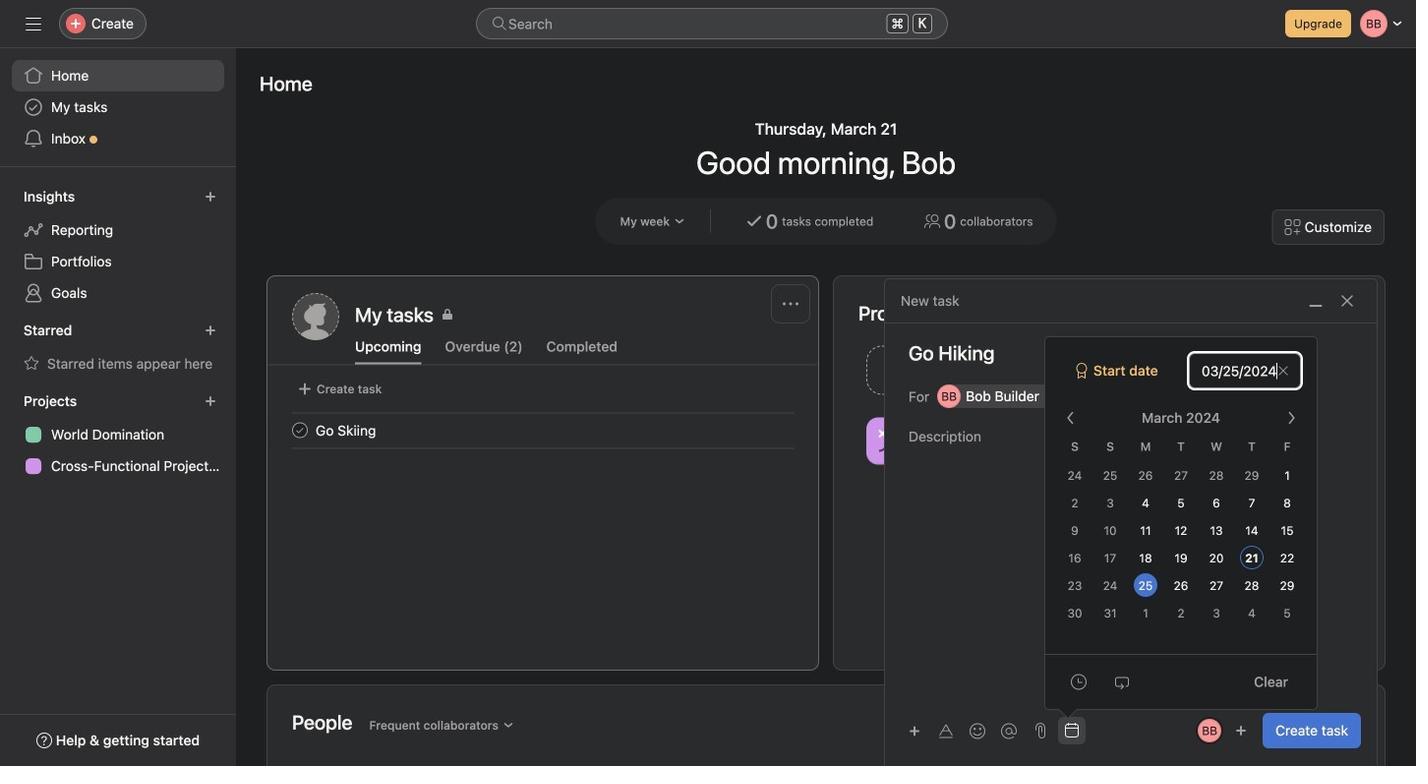 Task type: locate. For each thing, give the bounding box(es) containing it.
Task name text field
[[885, 339, 1377, 367]]

line_and_symbols image
[[878, 429, 902, 453]]

1 horizontal spatial list item
[[858, 340, 1110, 400]]

0 horizontal spatial list item
[[268, 413, 818, 448]]

new insights image
[[205, 191, 216, 203]]

projects element
[[0, 384, 236, 486]]

0 vertical spatial list item
[[858, 340, 1110, 400]]

list item
[[858, 340, 1110, 400], [268, 413, 818, 448]]

next month image
[[1283, 410, 1299, 426]]

add or remove collaborators from this task image
[[1235, 725, 1247, 737]]

None field
[[476, 8, 948, 39]]

1 vertical spatial list item
[[268, 413, 818, 448]]

close image
[[1339, 293, 1355, 309]]

insights element
[[0, 179, 236, 313]]

Mark complete checkbox
[[288, 418, 312, 442]]

toolbar
[[901, 716, 1027, 745]]

actions image
[[783, 296, 798, 312]]

add items to starred image
[[205, 325, 216, 336]]

dialog
[[885, 279, 1377, 766]]

add profile photo image
[[292, 293, 339, 340]]



Task type: vqa. For each thing, say whether or not it's contained in the screenshot.
bottommost Mark complete checkbox
no



Task type: describe. For each thing, give the bounding box(es) containing it.
hide sidebar image
[[26, 16, 41, 31]]

rocket image
[[1129, 358, 1153, 382]]

set to repeat image
[[1114, 674, 1130, 690]]

select due date image
[[1064, 723, 1080, 739]]

clear due date image
[[1277, 365, 1289, 377]]

insert an object image
[[909, 725, 920, 737]]

Due date text field
[[1189, 353, 1301, 388]]

new project or portfolio image
[[205, 395, 216, 407]]

global element
[[0, 48, 236, 166]]

mark complete image
[[288, 418, 312, 442]]

starred element
[[0, 313, 236, 384]]

minimize image
[[1308, 293, 1324, 309]]

previous month image
[[1063, 410, 1079, 426]]

add time image
[[1071, 674, 1087, 690]]

at mention image
[[1001, 723, 1017, 739]]

Search tasks, projects, and more text field
[[476, 8, 948, 39]]



